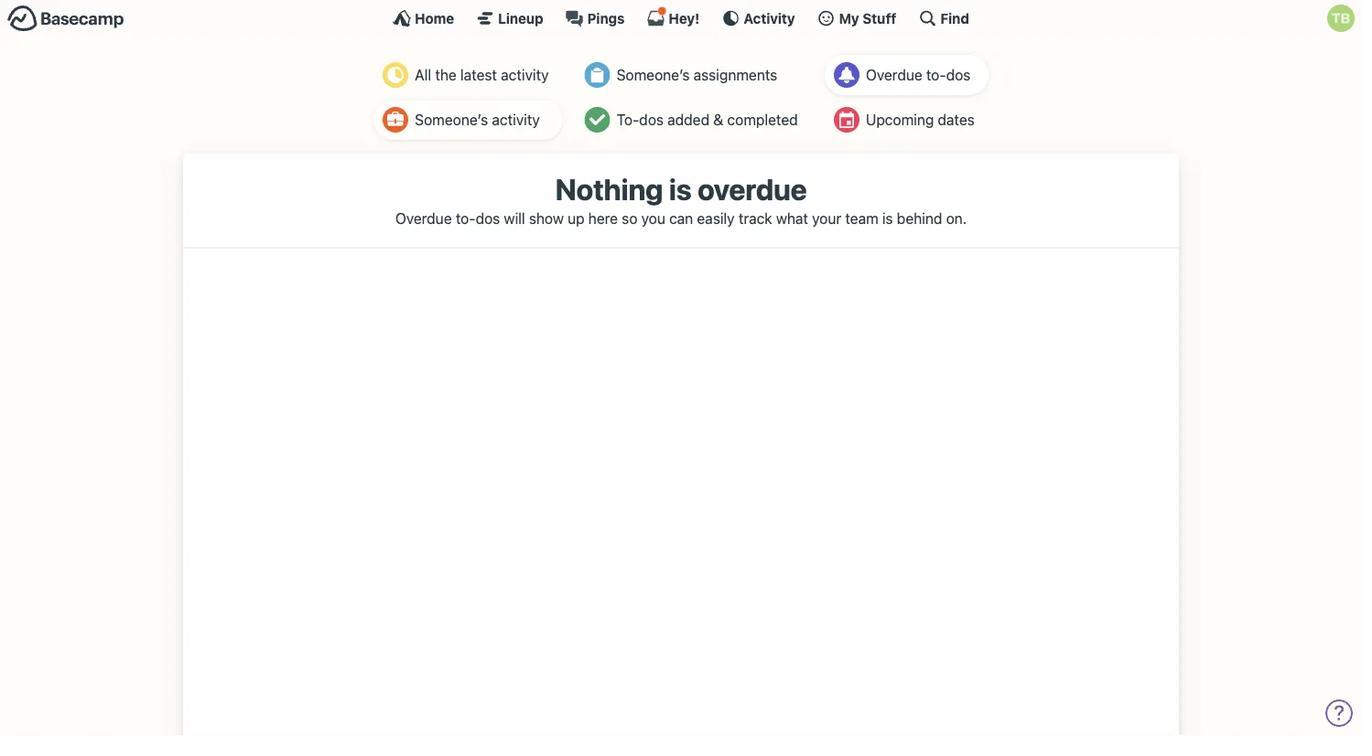 Task type: vqa. For each thing, say whether or not it's contained in the screenshot.
A
no



Task type: locate. For each thing, give the bounding box(es) containing it.
my stuff
[[839, 10, 897, 26]]

someone's
[[617, 66, 690, 84], [415, 111, 488, 129]]

show
[[529, 210, 564, 227]]

1 vertical spatial someone's
[[415, 111, 488, 129]]

overdue inside nothing is overdue overdue to-dos will show up here so you can easily track what your team is behind on.
[[395, 210, 452, 227]]

dos inside nothing is overdue overdue to-dos will show up here so you can easily track what your team is behind on.
[[476, 210, 500, 227]]

someone's up to- at the top of the page
[[617, 66, 690, 84]]

0 horizontal spatial overdue
[[395, 210, 452, 227]]

all
[[415, 66, 431, 84]]

to-
[[617, 111, 639, 129]]

lineup link
[[476, 9, 543, 27]]

home link
[[393, 9, 454, 27]]

2 horizontal spatial dos
[[946, 66, 971, 84]]

up
[[568, 210, 585, 227]]

activity
[[501, 66, 549, 84], [492, 111, 540, 129]]

dos left added
[[639, 111, 664, 129]]

0 vertical spatial activity
[[501, 66, 549, 84]]

0 vertical spatial someone's
[[617, 66, 690, 84]]

easily
[[697, 210, 735, 227]]

to- left the will on the left
[[456, 210, 476, 227]]

assignments
[[694, 66, 777, 84]]

activity right latest
[[501, 66, 549, 84]]

dos up the dates on the top of the page
[[946, 66, 971, 84]]

1 horizontal spatial to-
[[926, 66, 946, 84]]

activity
[[744, 10, 795, 26]]

dos left the will on the left
[[476, 210, 500, 227]]

someone's activity
[[415, 111, 540, 129]]

0 vertical spatial to-
[[926, 66, 946, 84]]

dos
[[946, 66, 971, 84], [639, 111, 664, 129], [476, 210, 500, 227]]

2 vertical spatial dos
[[476, 210, 500, 227]]

pings
[[587, 10, 625, 26]]

dos inside to-dos added & completed link
[[639, 111, 664, 129]]

0 horizontal spatial someone's
[[415, 111, 488, 129]]

track
[[739, 210, 772, 227]]

0 vertical spatial dos
[[946, 66, 971, 84]]

1 horizontal spatial someone's
[[617, 66, 690, 84]]

upcoming dates
[[866, 111, 975, 129]]

1 vertical spatial overdue
[[395, 210, 452, 227]]

1 vertical spatial to-
[[456, 210, 476, 227]]

1 vertical spatial dos
[[639, 111, 664, 129]]

is
[[669, 172, 692, 207], [882, 210, 893, 227]]

1 horizontal spatial dos
[[639, 111, 664, 129]]

overdue to-dos
[[866, 66, 971, 84]]

nothing
[[555, 172, 663, 207]]

the
[[435, 66, 457, 84]]

find
[[940, 10, 969, 26]]

&
[[713, 111, 723, 129]]

all the latest activity
[[415, 66, 549, 84]]

someone's for someone's assignments
[[617, 66, 690, 84]]

overdue left the will on the left
[[395, 210, 452, 227]]

to-
[[926, 66, 946, 84], [456, 210, 476, 227]]

overdue up upcoming
[[866, 66, 922, 84]]

0 horizontal spatial dos
[[476, 210, 500, 227]]

is right team
[[882, 210, 893, 227]]

so
[[622, 210, 638, 227]]

to- up upcoming dates on the right
[[926, 66, 946, 84]]

added
[[668, 111, 710, 129]]

someone's down the
[[415, 111, 488, 129]]

0 vertical spatial overdue
[[866, 66, 922, 84]]

activity down "all the latest activity"
[[492, 111, 540, 129]]

team
[[845, 210, 879, 227]]

all the latest activity link
[[374, 55, 562, 95]]

overdue
[[866, 66, 922, 84], [395, 210, 452, 227]]

to-dos added & completed
[[617, 111, 798, 129]]

1 vertical spatial is
[[882, 210, 893, 227]]

0 horizontal spatial to-
[[456, 210, 476, 227]]

1 horizontal spatial is
[[882, 210, 893, 227]]

is up the can
[[669, 172, 692, 207]]

on.
[[946, 210, 967, 227]]

activity report image
[[383, 62, 408, 88]]

0 vertical spatial is
[[669, 172, 692, 207]]



Task type: describe. For each thing, give the bounding box(es) containing it.
0 horizontal spatial is
[[669, 172, 692, 207]]

latest
[[460, 66, 497, 84]]

activity link
[[722, 9, 795, 27]]

someone's for someone's activity
[[415, 111, 488, 129]]

you
[[641, 210, 665, 227]]

lineup
[[498, 10, 543, 26]]

to- inside nothing is overdue overdue to-dos will show up here so you can easily track what your team is behind on.
[[456, 210, 476, 227]]

tim burton image
[[1327, 5, 1355, 32]]

main element
[[0, 0, 1362, 36]]

schedule image
[[834, 107, 859, 133]]

upcoming dates link
[[825, 100, 988, 140]]

upcoming
[[866, 111, 934, 129]]

find button
[[919, 9, 969, 27]]

dos inside overdue to-dos link
[[946, 66, 971, 84]]

someone's assignments link
[[575, 55, 812, 95]]

my
[[839, 10, 859, 26]]

can
[[669, 210, 693, 227]]

behind
[[897, 210, 942, 227]]

1 horizontal spatial overdue
[[866, 66, 922, 84]]

someone's assignments
[[617, 66, 777, 84]]

your
[[812, 210, 841, 227]]

nothing is overdue overdue to-dos will show up here so you can easily track what your team is behind on.
[[395, 172, 967, 227]]

here
[[588, 210, 618, 227]]

reports image
[[834, 62, 859, 88]]

todo image
[[585, 107, 610, 133]]

will
[[504, 210, 525, 227]]

my stuff button
[[817, 9, 897, 27]]

dates
[[938, 111, 975, 129]]

1 vertical spatial activity
[[492, 111, 540, 129]]

to-dos added & completed link
[[575, 100, 812, 140]]

completed
[[727, 111, 798, 129]]

someone's activity link
[[374, 100, 562, 140]]

assignment image
[[585, 62, 610, 88]]

overdue to-dos link
[[825, 55, 988, 95]]

home
[[415, 10, 454, 26]]

pings button
[[565, 9, 625, 27]]

hey! button
[[647, 6, 700, 27]]

stuff
[[863, 10, 897, 26]]

what
[[776, 210, 808, 227]]

person report image
[[383, 107, 408, 133]]

switch accounts image
[[7, 5, 124, 33]]

hey!
[[669, 10, 700, 26]]

overdue
[[697, 172, 807, 207]]



